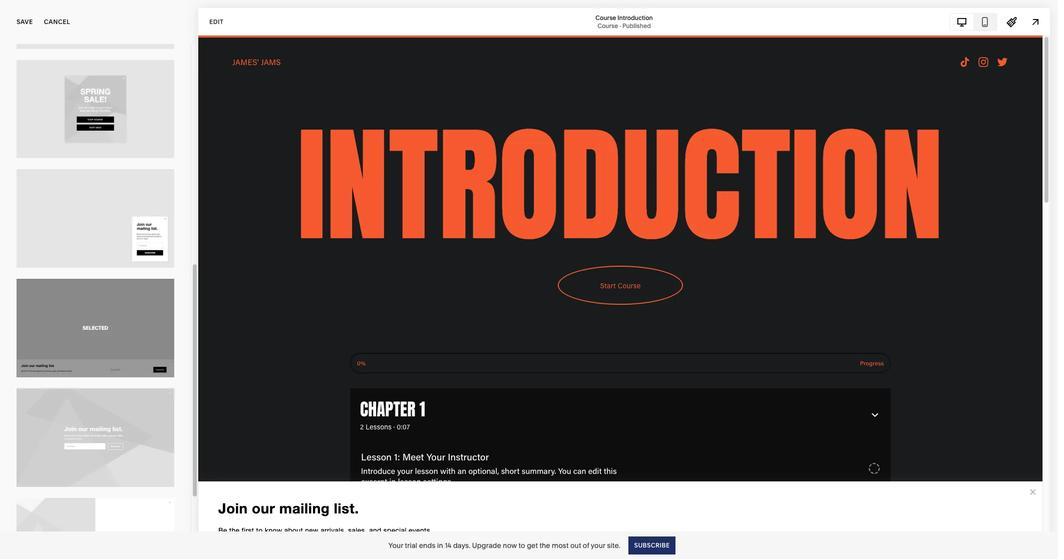 Task type: vqa. For each thing, say whether or not it's contained in the screenshot.
THE SCHEDULING
no



Task type: locate. For each thing, give the bounding box(es) containing it.
your trial ends in 14 days. upgrade now to get the most out of your site.
[[389, 541, 621, 550]]

days.
[[453, 541, 471, 550]]

selected
[[83, 325, 108, 331]]

1 vertical spatial course
[[598, 22, 618, 29]]

out
[[571, 541, 581, 550]]

course
[[596, 14, 616, 21], [598, 22, 618, 29]]

subscribe button
[[629, 537, 675, 555]]

course left ·
[[598, 22, 618, 29]]

trial
[[405, 541, 417, 550]]

upgrade
[[472, 541, 501, 550]]

save
[[17, 18, 33, 26]]

edit
[[209, 18, 224, 25]]

introduction
[[618, 14, 653, 21]]

·
[[620, 22, 621, 29]]

tab list
[[951, 14, 997, 30]]

most
[[552, 541, 569, 550]]

cancel button
[[44, 11, 70, 33]]

in
[[437, 541, 443, 550]]

your
[[389, 541, 403, 550]]

overlay corner card 01 image
[[17, 170, 174, 268]]

course left introduction at the top of the page
[[596, 14, 616, 21]]



Task type: describe. For each thing, give the bounding box(es) containing it.
your
[[591, 541, 606, 550]]

get
[[527, 541, 538, 550]]

cancel
[[44, 18, 70, 26]]

to
[[519, 541, 525, 550]]

subscribe
[[634, 542, 670, 549]]

overlay center card 04 image
[[17, 0, 174, 49]]

overlay full center 01 image
[[17, 389, 174, 487]]

edit button
[[203, 13, 230, 31]]

of
[[583, 541, 590, 550]]

0 vertical spatial course
[[596, 14, 616, 21]]

site.
[[607, 541, 621, 550]]

save button
[[17, 11, 33, 33]]

the
[[540, 541, 550, 550]]

14
[[445, 541, 452, 550]]

course introduction course · published
[[596, 14, 653, 29]]

ends
[[419, 541, 436, 550]]

now
[[503, 541, 517, 550]]

overlay full bottom 01 image
[[17, 279, 174, 378]]

overlay center card 05 image
[[17, 60, 174, 158]]

published
[[623, 22, 651, 29]]

overlay full center 02 image
[[17, 498, 174, 560]]



